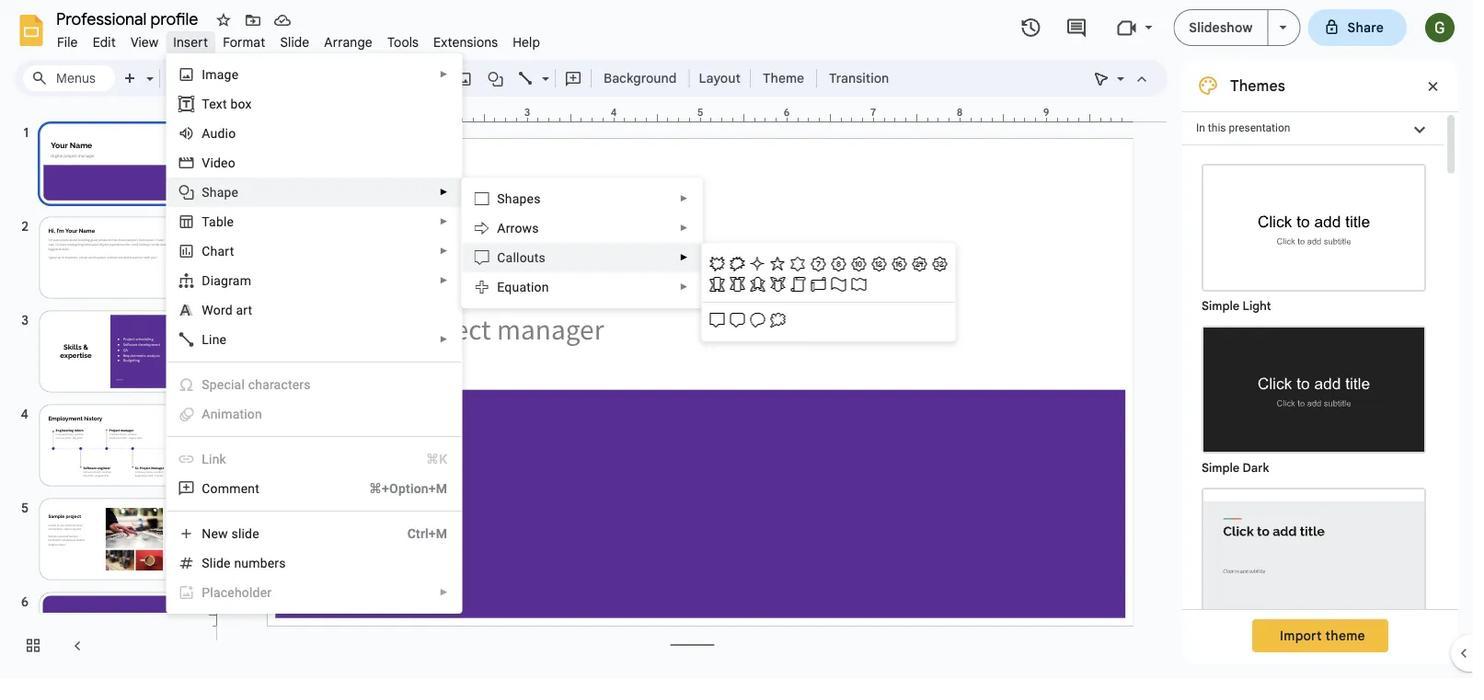 Task type: describe. For each thing, give the bounding box(es) containing it.
shape image
[[485, 65, 506, 91]]

w
[[202, 302, 213, 317]]

ment
[[229, 481, 260, 496]]

slid
[[202, 555, 224, 570]]

► for quation
[[679, 282, 688, 292]]

dark
[[1243, 460, 1269, 475]]

c allouts
[[497, 250, 546, 265]]

ta b le
[[202, 214, 234, 229]]

⌘+option+m
[[369, 481, 447, 496]]

double wave image
[[849, 274, 869, 294]]

themes application
[[0, 0, 1473, 679]]

audio u element
[[202, 126, 241, 141]]

simple dark
[[1202, 460, 1269, 475]]

► for iagram
[[439, 275, 448, 286]]

1 horizontal spatial cell
[[930, 274, 950, 294]]

file menu item
[[50, 31, 85, 53]]

line q element
[[202, 332, 232, 347]]

d
[[202, 273, 210, 288]]

oval callout image
[[747, 310, 768, 330]]

lin k
[[202, 451, 226, 466]]

a for nimation
[[202, 406, 210, 421]]

diagram d element
[[202, 273, 257, 288]]

8-point star image
[[828, 254, 849, 274]]

import
[[1280, 627, 1322, 644]]

5-point star image
[[768, 254, 788, 274]]

co
[[202, 481, 218, 496]]

file
[[57, 34, 78, 50]]

help
[[513, 34, 540, 50]]

animation a element
[[202, 406, 268, 421]]

chart h element
[[202, 243, 240, 259]]

menu item containing spe
[[167, 370, 461, 399]]

a rrows
[[497, 220, 539, 236]]

► for hapes
[[679, 193, 688, 204]]

share button
[[1308, 9, 1407, 46]]

explosion 2 image
[[727, 254, 747, 274]]

b
[[216, 214, 224, 229]]

tools menu item
[[380, 31, 426, 53]]

slide
[[231, 526, 259, 541]]

callouts c element
[[497, 250, 551, 265]]

3 row from the top
[[707, 310, 950, 330]]

le
[[224, 214, 234, 229]]

image i element
[[202, 67, 244, 82]]

16-point star image
[[889, 254, 909, 274]]

background button
[[595, 64, 685, 92]]

d iagram
[[202, 273, 251, 288]]

1 vertical spatial cell
[[788, 310, 808, 330]]

main toolbar
[[114, 64, 898, 92]]

curved down ribbon image
[[768, 274, 788, 294]]

layout
[[699, 70, 741, 86]]

edit menu item
[[85, 31, 123, 53]]

view
[[131, 34, 159, 50]]

⌘k
[[426, 451, 447, 466]]

1 row from the top
[[707, 254, 950, 274]]

cloud callout image
[[768, 310, 788, 330]]

⌘+option+m element
[[347, 479, 447, 498]]

rrows
[[506, 220, 539, 236]]

up ribbon image
[[707, 274, 727, 294]]

arrows a element
[[497, 220, 544, 236]]

► for allouts
[[679, 252, 688, 263]]

slide numbers e element
[[202, 555, 291, 570]]

format
[[223, 34, 265, 50]]

ctrl+m
[[407, 526, 447, 541]]

co m ment
[[202, 481, 260, 496]]

Simple Light radio
[[1192, 155, 1435, 679]]

word art w element
[[202, 302, 258, 317]]

import theme button
[[1252, 619, 1388, 652]]

shape s element
[[202, 184, 244, 200]]

light
[[1243, 299, 1271, 313]]

ext
[[209, 96, 227, 111]]

extensions menu item
[[426, 31, 505, 53]]

7-point star image
[[808, 254, 828, 274]]

ial
[[231, 377, 245, 392]]

n
[[202, 526, 211, 541]]

horizontal scroll image
[[808, 274, 828, 294]]

box
[[230, 96, 252, 111]]

slid e numbers
[[202, 555, 286, 570]]

special characters c element
[[202, 377, 316, 392]]

s hape
[[202, 184, 238, 200]]

a u dio
[[202, 126, 236, 141]]

32-point star image
[[930, 254, 950, 274]]

view menu item
[[123, 31, 166, 53]]

extensions
[[433, 34, 498, 50]]

a for u
[[202, 126, 210, 141]]

simple for simple dark
[[1202, 460, 1239, 475]]

in
[[1196, 121, 1205, 134]]

k
[[219, 451, 226, 466]]

lin
[[202, 451, 219, 466]]

hape
[[210, 184, 238, 200]]

simple light
[[1202, 299, 1271, 313]]

Menus field
[[23, 65, 115, 91]]

Rename text field
[[50, 7, 209, 29]]

new slide with layout image
[[142, 66, 154, 73]]

themes section
[[1182, 60, 1458, 679]]

spe c ial characters
[[202, 377, 311, 392]]

simple for simple light
[[1202, 299, 1239, 313]]

help menu item
[[505, 31, 548, 53]]

text box t element
[[202, 96, 257, 111]]

menu bar inside menu bar banner
[[50, 24, 548, 54]]

slide
[[280, 34, 309, 50]]

► for rrows
[[679, 223, 688, 233]]

10-point star image
[[849, 254, 869, 274]]

n ew slide
[[202, 526, 259, 541]]



Task type: vqa. For each thing, say whether or not it's contained in the screenshot.
list containing John Smith
no



Task type: locate. For each thing, give the bounding box(es) containing it.
presentation options image
[[1279, 26, 1287, 29]]

c
[[224, 377, 231, 392]]

presentation
[[1229, 121, 1290, 134]]

1 vertical spatial a
[[497, 220, 506, 236]]

► for hape
[[439, 187, 448, 197]]

ord
[[213, 302, 233, 317]]

s for hape
[[202, 184, 210, 200]]

explosion 1 image
[[707, 254, 727, 274]]

cell right 16-point star icon
[[930, 274, 950, 294]]

s up a rrows
[[497, 191, 505, 206]]

2 simple from the top
[[1202, 460, 1239, 475]]

► for mage
[[439, 69, 448, 80]]

Streamline radio
[[1192, 478, 1435, 640]]

new slide n element
[[202, 526, 265, 541]]

rounded rectangular callout image
[[727, 310, 747, 330]]

2 row from the top
[[707, 274, 950, 294]]

nimation
[[210, 406, 262, 421]]

background
[[604, 70, 677, 86]]

slideshow button
[[1173, 9, 1268, 46]]

menu
[[139, 0, 462, 614], [461, 178, 702, 308], [701, 243, 955, 341]]

video v element
[[202, 155, 241, 170]]

streamline image
[[1203, 489, 1424, 614]]

c for allouts
[[497, 250, 506, 265]]

c up d
[[202, 243, 210, 259]]

24-point star image
[[909, 254, 930, 274]]

e
[[224, 555, 231, 570]]

arrange menu item
[[317, 31, 380, 53]]

s hapes
[[497, 191, 541, 206]]

3 menu item from the top
[[167, 444, 461, 474]]

in this presentation
[[1196, 121, 1290, 134]]

►
[[439, 69, 448, 80], [439, 187, 448, 197], [679, 193, 688, 204], [439, 216, 448, 227], [679, 223, 688, 233], [439, 246, 448, 256], [679, 252, 688, 263], [439, 275, 448, 286], [679, 282, 688, 292], [439, 334, 448, 345], [439, 587, 448, 598]]

allouts
[[506, 250, 546, 265]]

option group
[[1182, 145, 1444, 679]]

1 menu item from the top
[[167, 370, 461, 399]]

slideshow
[[1189, 19, 1253, 35]]

e quation
[[497, 279, 549, 294]]

2 menu item from the top
[[167, 399, 461, 429]]

0 vertical spatial a
[[202, 126, 210, 141]]

row
[[707, 254, 950, 274], [707, 274, 950, 294], [707, 310, 950, 330]]

hapes
[[505, 191, 541, 206]]

link k element
[[202, 451, 232, 466]]

m
[[218, 481, 229, 496]]

Star checkbox
[[211, 7, 236, 33]]

art for c h art
[[218, 243, 234, 259]]

ew
[[211, 526, 228, 541]]

comment m element
[[202, 481, 265, 496]]

edit
[[93, 34, 116, 50]]

art
[[218, 243, 234, 259], [236, 302, 252, 317]]

simple left dark
[[1202, 460, 1239, 475]]

this
[[1208, 121, 1226, 134]]

share
[[1347, 19, 1384, 35]]

menu containing s
[[461, 178, 702, 308]]

6-point star image
[[788, 254, 808, 274]]

laceholder
[[210, 585, 272, 600]]

w ord art
[[202, 302, 252, 317]]

menu item containing lin
[[167, 444, 461, 474]]

dio
[[218, 126, 236, 141]]

mage
[[205, 67, 239, 82]]

1 vertical spatial simple
[[1202, 460, 1239, 475]]

menu item containing p
[[167, 578, 461, 607]]

menu item down 'characters'
[[167, 399, 461, 429]]

down ribbon image
[[727, 274, 747, 294]]

1 simple from the top
[[1202, 299, 1239, 313]]

0 horizontal spatial cell
[[788, 310, 808, 330]]

1 horizontal spatial s
[[497, 191, 505, 206]]

menu item down the numbers
[[167, 578, 461, 607]]

u
[[210, 126, 218, 141]]

equation e element
[[497, 279, 555, 294]]

menu item up nimation
[[167, 370, 461, 399]]

1 horizontal spatial art
[[236, 302, 252, 317]]

theme
[[1325, 627, 1365, 644]]

menu bar banner
[[0, 0, 1473, 679]]

0 horizontal spatial s
[[202, 184, 210, 200]]

in this presentation tab
[[1182, 111, 1444, 145]]

1 vertical spatial art
[[236, 302, 252, 317]]

table b element
[[202, 214, 239, 229]]

t
[[202, 96, 209, 111]]

a left the dio
[[202, 126, 210, 141]]

Simple Dark radio
[[1192, 317, 1435, 478]]

i
[[202, 67, 205, 82]]

p
[[202, 585, 210, 600]]

characters
[[248, 377, 311, 392]]

curved up ribbon image
[[747, 274, 768, 294]]

s for hapes
[[497, 191, 505, 206]]

a down s hapes
[[497, 220, 506, 236]]

insert image image
[[454, 65, 475, 91]]

menu containing i
[[139, 0, 462, 614]]

0 vertical spatial simple
[[1202, 299, 1239, 313]]

art for w ord art
[[236, 302, 252, 317]]

arrange
[[324, 34, 373, 50]]

spe
[[202, 377, 224, 392]]

cell down vertical scroll image
[[788, 310, 808, 330]]

v
[[202, 155, 210, 170]]

0 vertical spatial art
[[218, 243, 234, 259]]

ideo
[[210, 155, 235, 170]]

numbers
[[234, 555, 286, 570]]

s down the v
[[202, 184, 210, 200]]

2 vertical spatial a
[[202, 406, 210, 421]]

1 horizontal spatial c
[[497, 250, 506, 265]]

p laceholder
[[202, 585, 272, 600]]

a for rrows
[[497, 220, 506, 236]]

0 horizontal spatial art
[[218, 243, 234, 259]]

h
[[210, 243, 218, 259]]

e
[[497, 279, 505, 294]]

s
[[202, 184, 210, 200], [497, 191, 505, 206]]

theme
[[763, 70, 804, 86]]

c h art
[[202, 243, 234, 259]]

shapes s element
[[497, 191, 546, 206]]

t ext box
[[202, 96, 252, 111]]

a down the spe
[[202, 406, 210, 421]]

cell
[[930, 274, 950, 294], [788, 310, 808, 330]]

rectangular callout image
[[707, 310, 727, 330]]

format menu item
[[215, 31, 273, 53]]

simple
[[1202, 299, 1239, 313], [1202, 460, 1239, 475]]

v ideo
[[202, 155, 235, 170]]

simple left the light
[[1202, 299, 1239, 313]]

a nimation
[[202, 406, 262, 421]]

c for h
[[202, 243, 210, 259]]

themes
[[1230, 76, 1285, 95]]

a
[[202, 126, 210, 141], [497, 220, 506, 236], [202, 406, 210, 421]]

0 horizontal spatial c
[[202, 243, 210, 259]]

vertical scroll image
[[788, 274, 808, 294]]

select line image
[[537, 66, 549, 73]]

mode and view toolbar
[[1087, 60, 1157, 97]]

navigation inside themes application
[[0, 104, 202, 679]]

ta
[[202, 214, 216, 229]]

insert menu item
[[166, 31, 215, 53]]

art right ord
[[236, 302, 252, 317]]

transition button
[[821, 64, 897, 92]]

⌘k element
[[404, 450, 447, 468]]

0 vertical spatial cell
[[930, 274, 950, 294]]

tools
[[387, 34, 419, 50]]

menu item containing a
[[167, 399, 461, 429]]

art up 'd iagram'
[[218, 243, 234, 259]]

menu item
[[167, 370, 461, 399], [167, 399, 461, 429], [167, 444, 461, 474], [167, 578, 461, 607]]

ctrl+m element
[[385, 524, 447, 543]]

line
[[202, 332, 227, 347]]

iagram
[[210, 273, 251, 288]]

navigation
[[0, 104, 202, 679]]

slide menu item
[[273, 31, 317, 53]]

layout button
[[693, 64, 746, 92]]

insert
[[173, 34, 208, 50]]

12-point star image
[[869, 254, 889, 274]]

import theme
[[1280, 627, 1365, 644]]

menu item up ment
[[167, 444, 461, 474]]

transition
[[829, 70, 889, 86]]

placeholder p element
[[202, 585, 277, 600]]

4 menu item from the top
[[167, 578, 461, 607]]

option group containing simple light
[[1182, 145, 1444, 679]]

theme button
[[754, 64, 813, 92]]

i mage
[[202, 67, 239, 82]]

menu bar containing file
[[50, 24, 548, 54]]

wave image
[[828, 274, 849, 294]]

c
[[202, 243, 210, 259], [497, 250, 506, 265]]

menu bar
[[50, 24, 548, 54]]

option group inside themes section
[[1182, 145, 1444, 679]]

4-point star image
[[747, 254, 768, 274]]

quation
[[505, 279, 549, 294]]

► for laceholder
[[439, 587, 448, 598]]

c up e
[[497, 250, 506, 265]]



